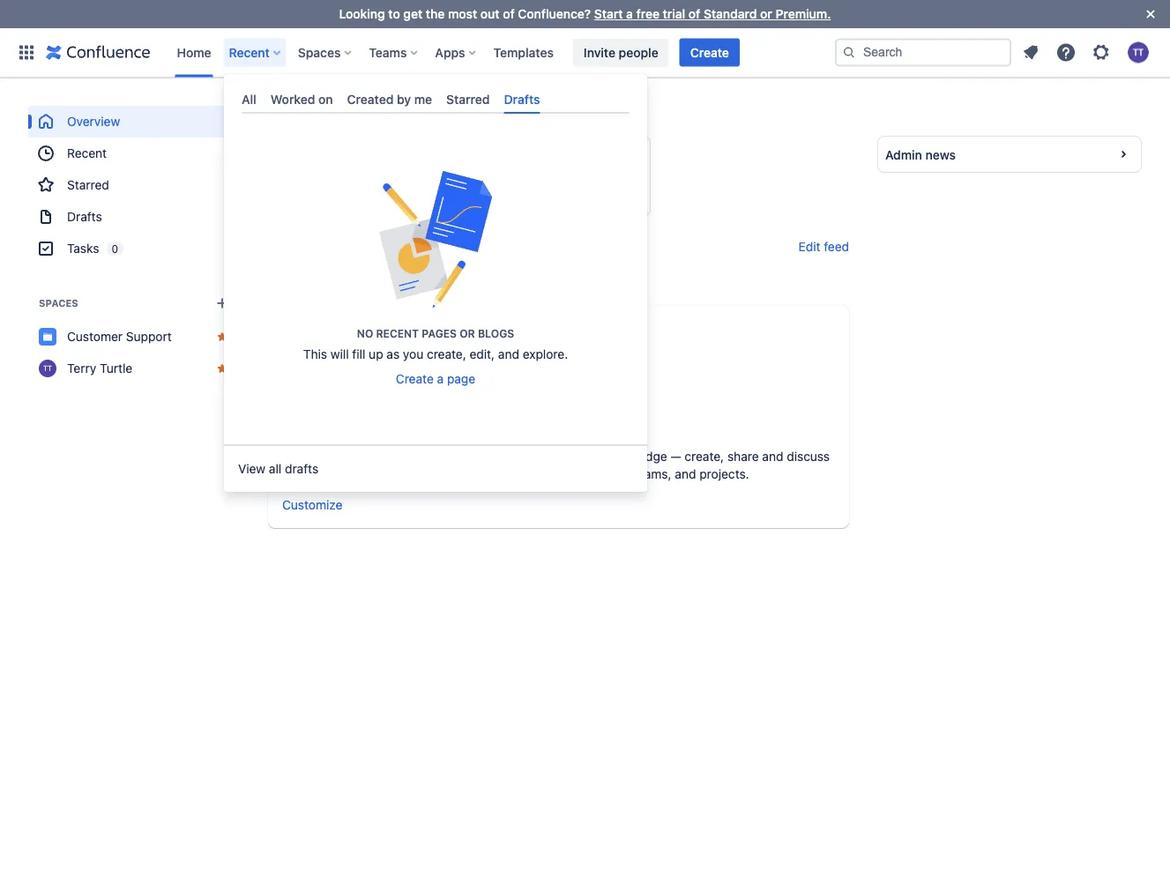 Task type: vqa. For each thing, say whether or not it's contained in the screenshot.
1
no



Task type: locate. For each thing, give the bounding box(es) containing it.
unstar this space image
[[215, 330, 229, 344]]

unstar this space image
[[215, 362, 229, 376]]

spaces inside popup button
[[298, 45, 341, 60]]

1 vertical spatial create,
[[685, 449, 724, 464]]

create a space image
[[212, 293, 233, 314]]

1 horizontal spatial recent
[[229, 45, 270, 60]]

customer support
[[67, 329, 172, 344]]

create inside 'link'
[[690, 45, 729, 60]]

pick
[[268, 108, 293, 120]]

group
[[28, 106, 240, 265]]

starred down recent link
[[67, 178, 109, 192]]

1 vertical spatial create
[[396, 372, 434, 387]]

0 vertical spatial up
[[296, 108, 311, 120]]

to up the explore.
[[547, 321, 558, 336]]

1 horizontal spatial up
[[369, 347, 383, 362]]

create, inside confluence is where your team collaborates and shares knowledge — create, share and discuss your files, ideas, minutes, specs, mockups, diagrams, and projects.
[[685, 449, 724, 464]]

admin
[[886, 147, 923, 162]]

spaces button
[[293, 38, 358, 67]]

premium.
[[776, 7, 831, 21]]

spaces up customer on the left of page
[[39, 298, 78, 309]]

to for welcome
[[547, 321, 558, 336]]

confluence
[[621, 150, 689, 165], [561, 321, 627, 336], [287, 449, 353, 464]]

0
[[112, 243, 118, 255]]

create down as
[[396, 372, 434, 387]]

turtle
[[100, 361, 133, 376]]

0 horizontal spatial drafts
[[67, 210, 102, 224]]

of
[[503, 7, 515, 21], [689, 7, 701, 21]]

close image
[[1141, 4, 1162, 25]]

starred link
[[28, 169, 240, 201]]

terry turtle link
[[28, 353, 240, 385]]

confluence left is at the left of page
[[287, 449, 353, 464]]

create, up projects.
[[685, 449, 724, 464]]

0 horizontal spatial where
[[314, 108, 353, 120]]

confluence image
[[46, 42, 150, 63], [46, 42, 150, 63]]

tab list containing all
[[235, 85, 637, 114]]

fill
[[352, 347, 366, 362]]

share
[[728, 449, 759, 464]]

feed
[[824, 240, 850, 254]]

apps button
[[430, 38, 483, 67]]

mockups,
[[557, 467, 612, 482]]

your
[[407, 449, 432, 464], [368, 467, 393, 482]]

invite
[[584, 45, 616, 60]]

create, inside no recent pages or blogs this will fill up as you create, edit, and explore.
[[427, 347, 466, 362]]

or right 'standard'
[[761, 7, 773, 21]]

1 vertical spatial starred
[[67, 178, 109, 192]]

or up edit, in the left of the page
[[460, 327, 475, 340]]

1 vertical spatial spaces
[[39, 298, 78, 309]]

customer
[[67, 329, 123, 344]]

create for create
[[690, 45, 729, 60]]

0 horizontal spatial create,
[[427, 347, 466, 362]]

0 horizontal spatial starred
[[67, 178, 109, 192]]

overview
[[67, 114, 120, 129]]

of right out
[[503, 7, 515, 21]]

1 horizontal spatial where
[[368, 449, 403, 464]]

pages
[[422, 327, 457, 340]]

appswitcher icon image
[[16, 42, 37, 63]]

a left free
[[626, 7, 633, 21]]

spaces
[[298, 45, 341, 60], [39, 298, 78, 309]]

1 horizontal spatial you
[[403, 347, 424, 362]]

0 horizontal spatial or
[[460, 327, 475, 340]]

invite people
[[584, 45, 659, 60]]

0 horizontal spatial spaces
[[39, 298, 78, 309]]

1 horizontal spatial create,
[[685, 449, 724, 464]]

drafts down templates link
[[504, 92, 540, 106]]

drafts
[[504, 92, 540, 106], [67, 210, 102, 224]]

free
[[637, 7, 660, 21]]

where inside confluence is where your team collaborates and shares knowledge — create, share and discuss your files, ideas, minutes, specs, mockups, diagrams, and projects.
[[368, 449, 403, 464]]

0 horizontal spatial created
[[347, 92, 394, 106]]

0 horizontal spatial create
[[396, 372, 434, 387]]

to left "get"
[[389, 7, 400, 21]]

banner containing home
[[0, 28, 1171, 78]]

recent up 'all'
[[229, 45, 270, 60]]

people
[[619, 45, 659, 60]]

created up pick up where you left off
[[347, 92, 394, 106]]

confluence right in
[[621, 150, 689, 165]]

and down —
[[675, 467, 696, 482]]

2 vertical spatial confluence
[[287, 449, 353, 464]]

welcome to confluence
[[491, 321, 627, 336]]

collaborates
[[467, 449, 537, 464]]

recent down overview
[[67, 146, 107, 161]]

recent button
[[224, 38, 287, 67]]

1 horizontal spatial created
[[482, 190, 518, 202]]

1 horizontal spatial create
[[690, 45, 729, 60]]

0 vertical spatial recent
[[229, 45, 270, 60]]

created for created
[[482, 190, 518, 202]]

starred
[[447, 92, 490, 106], [67, 178, 109, 192]]

your up files,
[[407, 449, 432, 464]]

0 vertical spatial starred
[[447, 92, 490, 106]]

1 vertical spatial created
[[482, 190, 518, 202]]

0 vertical spatial a
[[626, 7, 633, 21]]

created by me
[[347, 92, 432, 106]]

1 vertical spatial recent
[[67, 146, 107, 161]]

0 horizontal spatial up
[[296, 108, 311, 120]]

confluence up the explore.
[[561, 321, 627, 336]]

0 vertical spatial where
[[314, 108, 353, 120]]

overview link
[[28, 106, 240, 138]]

spaces up on
[[298, 45, 341, 60]]

up left as
[[369, 347, 383, 362]]

where right is at the left of page
[[368, 449, 403, 464]]

1 vertical spatial drafts
[[67, 210, 102, 224]]

create, down "pages"
[[427, 347, 466, 362]]

0 horizontal spatial recent
[[67, 146, 107, 161]]

create,
[[427, 347, 466, 362], [685, 449, 724, 464]]

25
[[318, 190, 330, 202]]

terry turtle
[[67, 361, 133, 376]]

tab list
[[235, 85, 637, 114]]

view all drafts
[[238, 462, 319, 477]]

edit feed
[[799, 240, 850, 254]]

where down on
[[314, 108, 353, 120]]

where
[[314, 108, 353, 120], [368, 449, 403, 464]]

or
[[761, 7, 773, 21], [460, 327, 475, 340]]

Search field
[[835, 38, 1012, 67]]

you down created by me
[[356, 108, 379, 120]]

and down blogs
[[498, 347, 520, 362]]

confluence is where your team collaborates and shares knowledge — create, share and discuss your files, ideas, minutes, specs, mockups, diagrams, and projects.
[[287, 449, 830, 482]]

will
[[331, 347, 349, 362]]

0 vertical spatial drafts
[[504, 92, 540, 106]]

happening
[[371, 241, 435, 253]]

and inside no recent pages or blogs this will fill up as you create, edit, and explore.
[[498, 347, 520, 362]]

created down the getting
[[482, 190, 518, 202]]

starred right me
[[447, 92, 490, 106]]

getting
[[513, 150, 558, 165]]

create down start a free trial of standard or premium. link
[[690, 45, 729, 60]]

0 vertical spatial create,
[[427, 347, 466, 362]]

0 vertical spatial or
[[761, 7, 773, 21]]

get
[[404, 7, 423, 21]]

a left page
[[437, 372, 444, 387]]

starred inside group
[[67, 178, 109, 192]]

in
[[607, 150, 618, 165]]

you right as
[[403, 347, 424, 362]]

apps
[[435, 45, 465, 60]]

recent inside group
[[67, 146, 107, 161]]

1 horizontal spatial your
[[407, 449, 432, 464]]

1 vertical spatial to
[[547, 321, 558, 336]]

recent link
[[28, 138, 240, 169]]

1 horizontal spatial to
[[547, 321, 558, 336]]

of right trial on the top
[[689, 7, 701, 21]]

1 horizontal spatial a
[[626, 7, 633, 21]]

group containing overview
[[28, 106, 240, 265]]

your left files,
[[368, 467, 393, 482]]

1 horizontal spatial of
[[689, 7, 701, 21]]

recent
[[229, 45, 270, 60], [67, 146, 107, 161]]

0 horizontal spatial to
[[389, 7, 400, 21]]

create
[[690, 45, 729, 60], [396, 372, 434, 387]]

1 vertical spatial where
[[368, 449, 403, 464]]

0 horizontal spatial a
[[437, 372, 444, 387]]

1 vertical spatial you
[[403, 347, 424, 362]]

this
[[303, 347, 327, 362]]

0 vertical spatial created
[[347, 92, 394, 106]]

1 vertical spatial up
[[369, 347, 383, 362]]

1 vertical spatial or
[[460, 327, 475, 340]]

drafts inside drafts link
[[67, 210, 102, 224]]

or inside no recent pages or blogs this will fill up as you create, edit, and explore.
[[460, 327, 475, 340]]

and
[[498, 347, 520, 362], [540, 449, 561, 464], [763, 449, 784, 464], [675, 467, 696, 482]]

me
[[414, 92, 432, 106]]

discover what's happening
[[268, 241, 435, 253]]

1 vertical spatial your
[[368, 467, 393, 482]]

up down worked on
[[296, 108, 311, 120]]

banner
[[0, 28, 1171, 78]]

to
[[389, 7, 400, 21], [547, 321, 558, 336]]

0 horizontal spatial of
[[503, 7, 515, 21]]

2 of from the left
[[689, 7, 701, 21]]

0 vertical spatial spaces
[[298, 45, 341, 60]]

1 horizontal spatial spaces
[[298, 45, 341, 60]]

drafts up tasks
[[67, 210, 102, 224]]

0 vertical spatial you
[[356, 108, 379, 120]]

1 horizontal spatial starred
[[447, 92, 490, 106]]

up
[[296, 108, 311, 120], [369, 347, 383, 362]]

terry
[[67, 361, 96, 376]]

0 vertical spatial to
[[389, 7, 400, 21]]

0 vertical spatial create
[[690, 45, 729, 60]]

tasks
[[67, 241, 99, 256]]

view all drafts link
[[224, 452, 648, 487]]

all
[[242, 92, 257, 106]]



Task type: describe. For each thing, give the bounding box(es) containing it.
looking
[[339, 7, 385, 21]]

minutes,
[[464, 467, 513, 482]]

by
[[397, 92, 411, 106]]

teams button
[[364, 38, 425, 67]]

shares
[[565, 449, 603, 464]]

blogs
[[478, 327, 514, 340]]

search image
[[842, 45, 857, 60]]

create a page link
[[396, 371, 476, 388]]

on
[[319, 92, 333, 106]]

admin news button
[[879, 137, 1142, 172]]

home link
[[172, 38, 217, 67]]

diagrams,
[[616, 467, 672, 482]]

team
[[435, 449, 464, 464]]

as
[[387, 347, 400, 362]]

0 vertical spatial confluence
[[621, 150, 689, 165]]

to for looking
[[389, 7, 400, 21]]

discuss
[[787, 449, 830, 464]]

1 horizontal spatial or
[[761, 7, 773, 21]]

left
[[382, 108, 407, 120]]

popular button
[[366, 263, 447, 291]]

confluence inside confluence is where your team collaborates and shares knowledge — create, share and discuss your files, ideas, minutes, specs, mockups, diagrams, and projects.
[[287, 449, 353, 464]]

admin news
[[886, 147, 956, 162]]

where for your
[[368, 449, 403, 464]]

start a free trial of standard or premium. link
[[594, 7, 831, 21]]

teams
[[369, 45, 407, 60]]

explore.
[[523, 347, 568, 362]]

files,
[[397, 467, 424, 482]]

minutes
[[332, 190, 369, 202]]

0 horizontal spatial you
[[356, 108, 379, 120]]

no
[[357, 327, 373, 340]]

drafts
[[285, 462, 319, 477]]

home
[[177, 45, 211, 60]]

global element
[[11, 28, 832, 77]]

the
[[426, 7, 445, 21]]

page
[[447, 372, 476, 387]]

trial
[[663, 7, 686, 21]]

what's
[[326, 241, 369, 253]]

ideas,
[[427, 467, 461, 482]]

1 vertical spatial a
[[437, 372, 444, 387]]

projects.
[[700, 467, 750, 482]]

specs,
[[516, 467, 554, 482]]

you inside no recent pages or blogs this will fill up as you create, edit, and explore.
[[403, 347, 424, 362]]

and up specs,
[[540, 449, 561, 464]]

your profile and preferences image
[[1128, 42, 1149, 63]]

pick up where you left off
[[268, 108, 431, 120]]

worked on
[[271, 92, 333, 106]]

settings icon image
[[1091, 42, 1112, 63]]

most
[[448, 7, 477, 21]]

news
[[926, 147, 956, 162]]

no recent pages or blogs this will fill up as you create, edit, and explore.
[[303, 327, 568, 362]]

invite people button
[[573, 38, 669, 67]]

create for create a page
[[396, 372, 434, 387]]

looking to get the most out of confluence? start a free trial of standard or premium.
[[339, 7, 831, 21]]

edit feed button
[[799, 238, 850, 256]]

0 horizontal spatial your
[[368, 467, 393, 482]]

25 minutes ago
[[318, 190, 389, 202]]

notification icon image
[[1021, 42, 1042, 63]]

where for you
[[314, 108, 353, 120]]

worked
[[271, 92, 315, 106]]

popular
[[395, 270, 439, 284]]

1 horizontal spatial drafts
[[504, 92, 540, 106]]

up inside no recent pages or blogs this will fill up as you create, edit, and explore.
[[369, 347, 383, 362]]

confluence?
[[518, 7, 591, 21]]

help icon image
[[1056, 42, 1077, 63]]

off
[[410, 108, 431, 120]]

view
[[238, 462, 266, 477]]

getting started in confluence
[[513, 150, 689, 165]]

templates link
[[488, 38, 559, 67]]

all
[[269, 462, 282, 477]]

and right the share
[[763, 449, 784, 464]]

discover
[[268, 241, 323, 253]]

create a page
[[396, 372, 476, 387]]

start
[[594, 7, 623, 21]]

support
[[126, 329, 172, 344]]

standard
[[704, 7, 757, 21]]

created for created by me
[[347, 92, 394, 106]]

templates
[[494, 45, 554, 60]]

1 of from the left
[[503, 7, 515, 21]]

welcome
[[491, 321, 544, 336]]

1 vertical spatial confluence
[[561, 321, 627, 336]]

0 vertical spatial your
[[407, 449, 432, 464]]

drafts link
[[28, 201, 240, 233]]

edit
[[799, 240, 821, 254]]

ago
[[372, 190, 389, 202]]

recent inside dropdown button
[[229, 45, 270, 60]]

is
[[356, 449, 365, 464]]

create link
[[680, 38, 740, 67]]

started
[[561, 150, 604, 165]]

out
[[481, 7, 500, 21]]

knowledge
[[606, 449, 668, 464]]

recent
[[376, 327, 419, 340]]

customize link
[[282, 498, 343, 513]]



